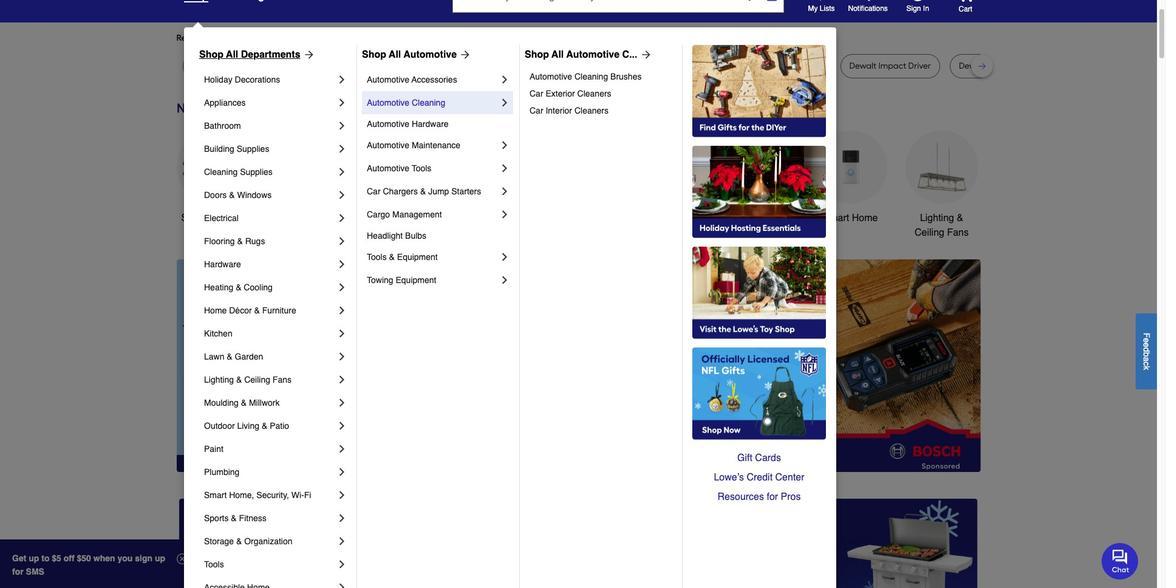 Task type: locate. For each thing, give the bounding box(es) containing it.
lighting & ceiling fans link
[[906, 131, 979, 240], [204, 368, 336, 391]]

0 vertical spatial outdoor
[[634, 213, 669, 224]]

cargo management link
[[367, 203, 499, 226]]

shop inside 'shop all departments' link
[[199, 49, 224, 60]]

1 horizontal spatial outdoor
[[634, 213, 669, 224]]

bit for dewalt drill bit
[[365, 61, 375, 71]]

1 vertical spatial outdoor
[[204, 421, 235, 431]]

automotive down automotive cleaning
[[367, 119, 410, 129]]

home décor & furniture link
[[204, 299, 336, 322]]

0 horizontal spatial lighting & ceiling fans link
[[204, 368, 336, 391]]

shop these last-minute gifts. $99 or less. quantities are limited and won't last. image
[[177, 259, 373, 472]]

driver for impact driver bit
[[514, 61, 537, 71]]

automotive down "recommended searches for you" heading
[[567, 49, 620, 60]]

lowe's home improvement lists image
[[813, 0, 828, 1]]

sports & fitness
[[204, 514, 267, 523]]

all up automotive accessories
[[389, 49, 401, 60]]

automotive for automotive cleaning
[[367, 98, 410, 108]]

1 vertical spatial lighting
[[204, 375, 234, 385]]

1 horizontal spatial bathroom
[[739, 213, 781, 224]]

automotive maintenance link
[[367, 134, 499, 157]]

lawn
[[204, 352, 225, 362]]

1 set from the left
[[658, 61, 670, 71]]

cleaning down building
[[204, 167, 238, 177]]

up to 30 percent off select grills and accessories. image
[[725, 499, 979, 588]]

1 horizontal spatial lighting & ceiling fans
[[915, 213, 969, 238]]

dewalt right tool
[[320, 61, 347, 71]]

scroll to item #5 image
[[744, 450, 773, 455]]

3 impact from the left
[[879, 61, 907, 71]]

2 driver from the left
[[799, 61, 822, 71]]

smart for smart home
[[824, 213, 850, 224]]

scroll to item #4 image
[[715, 450, 744, 455]]

1 vertical spatial tools link
[[204, 553, 336, 576]]

flooring
[[204, 236, 235, 246]]

arrow right image inside shop all automotive "link"
[[457, 49, 472, 61]]

2 vertical spatial car
[[367, 187, 381, 196]]

drill
[[349, 61, 363, 71], [727, 61, 741, 71], [989, 61, 1003, 71]]

2 horizontal spatial for
[[767, 492, 779, 503]]

0 horizontal spatial cleaning
[[204, 167, 238, 177]]

1 vertical spatial ceiling
[[244, 375, 270, 385]]

1 impact from the left
[[484, 61, 512, 71]]

2 shop from the left
[[362, 49, 387, 60]]

equipment
[[646, 227, 692, 238], [397, 252, 438, 262], [396, 275, 437, 285]]

outdoor for outdoor tools & equipment
[[634, 213, 669, 224]]

chevron right image for lawn & garden
[[336, 351, 348, 363]]

impact driver bit
[[484, 61, 549, 71]]

shop up dewalt drill bit at the top left of page
[[362, 49, 387, 60]]

2 horizontal spatial driver
[[909, 61, 932, 71]]

0 horizontal spatial impact
[[484, 61, 512, 71]]

lowe's credit center
[[714, 472, 805, 483]]

smart home, security, wi-fi link
[[204, 484, 336, 507]]

automotive up chargers
[[367, 163, 410, 173]]

2 horizontal spatial drill
[[989, 61, 1003, 71]]

bulbs
[[405, 231, 427, 241]]

automotive for automotive accessories
[[367, 75, 410, 84]]

outdoor
[[634, 213, 669, 224], [204, 421, 235, 431]]

0 horizontal spatial up
[[29, 554, 39, 563]]

0 horizontal spatial lighting & ceiling fans
[[204, 375, 292, 385]]

b
[[1143, 352, 1152, 357]]

0 horizontal spatial driver
[[514, 61, 537, 71]]

shop all deals link
[[177, 131, 249, 225]]

1 vertical spatial for
[[767, 492, 779, 503]]

departments
[[241, 49, 301, 60]]

0 horizontal spatial outdoor
[[204, 421, 235, 431]]

automotive up the automotive tools
[[367, 140, 410, 150]]

automotive hardware
[[367, 119, 449, 129]]

shop inside shop all automotive c... link
[[525, 49, 549, 60]]

0 vertical spatial smart
[[824, 213, 850, 224]]

k
[[1143, 366, 1152, 370]]

for down get
[[12, 567, 24, 577]]

1 vertical spatial bathroom
[[739, 213, 781, 224]]

chevron right image for plumbing
[[336, 466, 348, 478]]

1 vertical spatial hardware
[[204, 260, 241, 269]]

lowe's home improvement cart image
[[959, 0, 974, 2]]

0 horizontal spatial drill
[[349, 61, 363, 71]]

lighting & ceiling fans
[[915, 213, 969, 238], [204, 375, 292, 385]]

2 set from the left
[[1017, 61, 1030, 71]]

car for car chargers & jump starters
[[367, 187, 381, 196]]

1 driver from the left
[[514, 61, 537, 71]]

impact for impact driver bit
[[484, 61, 512, 71]]

bit for dewalt drill bit set
[[1005, 61, 1015, 71]]

arrow right image inside 'shop all departments' link
[[301, 49, 315, 61]]

building
[[204, 144, 234, 154]]

heating & cooling link
[[204, 276, 336, 299]]

cleaners inside the car interior cleaners link
[[575, 106, 609, 115]]

outdoor tools & equipment link
[[632, 131, 705, 240]]

1 vertical spatial fans
[[273, 375, 292, 385]]

1 vertical spatial cleaning
[[412, 98, 446, 108]]

automotive up automotive hardware
[[367, 98, 410, 108]]

1 horizontal spatial arrow right image
[[638, 49, 652, 61]]

& inside outdoor tools & equipment
[[697, 213, 704, 224]]

1 horizontal spatial lighting & ceiling fans link
[[906, 131, 979, 240]]

1 up from the left
[[29, 554, 39, 563]]

0 vertical spatial for
[[274, 33, 285, 43]]

e up d
[[1143, 338, 1152, 343]]

6 dewalt from the left
[[960, 61, 987, 71]]

arrow right image up accessories
[[457, 49, 472, 61]]

for inside resources for pros link
[[767, 492, 779, 503]]

supplies for building supplies
[[237, 144, 269, 154]]

2 horizontal spatial cleaning
[[575, 72, 608, 81]]

to
[[41, 554, 49, 563]]

0 horizontal spatial for
[[12, 567, 24, 577]]

holiday decorations
[[204, 75, 280, 84]]

automotive
[[404, 49, 457, 60], [567, 49, 620, 60], [530, 72, 573, 81], [367, 75, 410, 84], [367, 98, 410, 108], [367, 119, 410, 129], [367, 140, 410, 150], [367, 163, 410, 173]]

0 vertical spatial supplies
[[237, 144, 269, 154]]

e up b
[[1143, 343, 1152, 347]]

a
[[1143, 357, 1152, 362]]

chevron right image for lighting & ceiling fans
[[336, 374, 348, 386]]

driver down my
[[799, 61, 822, 71]]

officially licensed n f l gifts. shop now. image
[[693, 348, 827, 440]]

chevron right image for sports & fitness
[[336, 512, 348, 524]]

shop
[[199, 49, 224, 60], [362, 49, 387, 60], [525, 49, 549, 60]]

deals
[[220, 213, 245, 224]]

1 shop from the left
[[199, 49, 224, 60]]

car
[[530, 89, 544, 98], [530, 106, 544, 115], [367, 187, 381, 196]]

0 vertical spatial lighting & ceiling fans
[[915, 213, 969, 238]]

smart home
[[824, 213, 878, 224]]

shop all automotive c...
[[525, 49, 638, 60]]

0 horizontal spatial shop
[[199, 49, 224, 60]]

1 vertical spatial car
[[530, 106, 544, 115]]

0 vertical spatial ceiling
[[915, 227, 945, 238]]

for left you
[[274, 33, 285, 43]]

0 vertical spatial cleaning
[[575, 72, 608, 81]]

all for shop all automotive c...
[[552, 49, 564, 60]]

automotive cleaning link
[[367, 91, 499, 114]]

5 dewalt from the left
[[850, 61, 877, 71]]

chevron right image
[[336, 120, 348, 132], [499, 139, 511, 151], [336, 143, 348, 155], [499, 185, 511, 198], [499, 208, 511, 221], [336, 235, 348, 247], [499, 251, 511, 263], [336, 258, 348, 270], [336, 281, 348, 294], [336, 328, 348, 340], [336, 351, 348, 363], [336, 397, 348, 409], [336, 420, 348, 432], [336, 489, 348, 501], [336, 535, 348, 548], [336, 582, 348, 588]]

1 vertical spatial home
[[204, 306, 227, 315]]

paint link
[[204, 438, 336, 461]]

1 horizontal spatial impact
[[769, 61, 797, 71]]

0 vertical spatial equipment
[[646, 227, 692, 238]]

decorations down christmas
[[461, 227, 512, 238]]

chevron right image for cleaning supplies
[[336, 166, 348, 178]]

car exterior cleaners link
[[530, 85, 674, 102]]

1 horizontal spatial shop
[[362, 49, 387, 60]]

arrow right image
[[457, 49, 472, 61], [638, 49, 652, 61]]

0 horizontal spatial arrow right image
[[301, 49, 315, 61]]

brushes
[[611, 72, 642, 81]]

doors & windows
[[204, 190, 272, 200]]

hardware inside "link"
[[204, 260, 241, 269]]

1 horizontal spatial set
[[1017, 61, 1030, 71]]

1 horizontal spatial for
[[274, 33, 285, 43]]

chevron right image for flooring & rugs
[[336, 235, 348, 247]]

0 vertical spatial car
[[530, 89, 544, 98]]

0 vertical spatial decorations
[[235, 75, 280, 84]]

1 drill from the left
[[349, 61, 363, 71]]

chevron right image for appliances
[[336, 97, 348, 109]]

recommended
[[177, 33, 235, 43]]

all down recommended searches for you
[[226, 49, 238, 60]]

0 horizontal spatial decorations
[[235, 75, 280, 84]]

2 dewalt from the left
[[247, 61, 274, 71]]

1 vertical spatial arrow right image
[[959, 366, 971, 378]]

cleaners
[[578, 89, 612, 98], [575, 106, 609, 115]]

shop inside shop all automotive "link"
[[362, 49, 387, 60]]

shop for shop all departments
[[199, 49, 224, 60]]

1 horizontal spatial cleaning
[[412, 98, 446, 108]]

smart home link
[[815, 131, 888, 225]]

2 drill from the left
[[727, 61, 741, 71]]

shop down recommended
[[199, 49, 224, 60]]

0 horizontal spatial smart
[[204, 490, 227, 500]]

1 horizontal spatial fans
[[948, 227, 969, 238]]

4 bit from the left
[[1005, 61, 1015, 71]]

christmas
[[465, 213, 508, 224]]

None search field
[[453, 0, 785, 24]]

tools inside outdoor tools & equipment
[[672, 213, 694, 224]]

f e e d b a c k
[[1143, 333, 1152, 370]]

outdoor tools & equipment
[[634, 213, 704, 238]]

up left to on the bottom of page
[[29, 554, 39, 563]]

outdoor for outdoor living & patio
[[204, 421, 235, 431]]

supplies
[[237, 144, 269, 154], [240, 167, 273, 177]]

dewalt for dewalt drill
[[698, 61, 725, 71]]

2 vertical spatial cleaning
[[204, 167, 238, 177]]

for inside "recommended searches for you" heading
[[274, 33, 285, 43]]

0 horizontal spatial home
[[204, 306, 227, 315]]

all right the shop
[[207, 213, 217, 224]]

arrow right image up brushes
[[638, 49, 652, 61]]

0 vertical spatial fans
[[948, 227, 969, 238]]

3 drill from the left
[[989, 61, 1003, 71]]

1 horizontal spatial lighting
[[921, 213, 955, 224]]

automotive for automotive tools
[[367, 163, 410, 173]]

scroll to item #2 element
[[654, 449, 686, 456]]

cleaners down car exterior cleaners link
[[575, 106, 609, 115]]

resources for pros link
[[693, 487, 827, 507]]

dewalt for dewalt impact driver
[[850, 61, 877, 71]]

decorations down dewalt tool
[[235, 75, 280, 84]]

0 horizontal spatial arrow right image
[[457, 49, 472, 61]]

0 horizontal spatial hardware
[[204, 260, 241, 269]]

shop all automotive link
[[362, 47, 472, 62]]

car up cargo
[[367, 187, 381, 196]]

1 vertical spatial lighting & ceiling fans
[[204, 375, 292, 385]]

dewalt drill
[[698, 61, 741, 71]]

shop up impact driver bit
[[525, 49, 549, 60]]

1 horizontal spatial drill
[[727, 61, 741, 71]]

home
[[852, 213, 878, 224], [204, 306, 227, 315]]

1 horizontal spatial ceiling
[[915, 227, 945, 238]]

sign
[[907, 4, 922, 13]]

cart
[[959, 5, 973, 13]]

up right sign
[[155, 554, 165, 563]]

get up to $5 off $50 when you sign up for sms
[[12, 554, 165, 577]]

shop for shop all automotive c...
[[525, 49, 549, 60]]

automotive up automotive cleaning
[[367, 75, 410, 84]]

cleaning up car exterior cleaners link
[[575, 72, 608, 81]]

1 vertical spatial cleaners
[[575, 106, 609, 115]]

2 impact from the left
[[769, 61, 797, 71]]

driver up car exterior cleaners
[[514, 61, 537, 71]]

lowe's home improvement account image
[[911, 0, 925, 1]]

plumbing link
[[204, 461, 336, 484]]

automotive up the automotive accessories link
[[404, 49, 457, 60]]

automotive inside "link"
[[404, 49, 457, 60]]

dewalt drill bit
[[320, 61, 375, 71]]

1 horizontal spatial tools link
[[359, 131, 432, 225]]

0 vertical spatial hardware
[[412, 119, 449, 129]]

shop all deals
[[181, 213, 245, 224]]

car left exterior
[[530, 89, 544, 98]]

holiday hosting essentials. image
[[693, 146, 827, 238]]

tools & equipment link
[[367, 246, 499, 269]]

2 vertical spatial equipment
[[396, 275, 437, 285]]

c...
[[623, 49, 638, 60]]

1 bit from the left
[[365, 61, 375, 71]]

0 horizontal spatial set
[[658, 61, 670, 71]]

appliances
[[204, 98, 246, 108]]

automotive for automotive maintenance
[[367, 140, 410, 150]]

automotive up exterior
[[530, 72, 573, 81]]

0 vertical spatial lighting & ceiling fans link
[[906, 131, 979, 240]]

arrow right image for shop all automotive
[[457, 49, 472, 61]]

decorations for holiday
[[235, 75, 280, 84]]

up
[[29, 554, 39, 563], [155, 554, 165, 563]]

towing equipment
[[367, 275, 437, 285]]

for left pros
[[767, 492, 779, 503]]

hardware down 'automotive cleaning' link
[[412, 119, 449, 129]]

1 horizontal spatial up
[[155, 554, 165, 563]]

find gifts for the diyer. image
[[693, 45, 827, 137]]

driver down sign in
[[909, 61, 932, 71]]

1 vertical spatial smart
[[204, 490, 227, 500]]

doors
[[204, 190, 227, 200]]

sign in
[[907, 4, 930, 13]]

dewalt down cart
[[960, 61, 987, 71]]

new deals every day during 25 days of deals image
[[177, 98, 981, 118]]

all inside "link"
[[389, 49, 401, 60]]

dewalt down shop all departments
[[247, 61, 274, 71]]

0 horizontal spatial bathroom
[[204, 121, 241, 131]]

chevron right image for bathroom
[[336, 120, 348, 132]]

shop all automotive
[[362, 49, 457, 60]]

center
[[776, 472, 805, 483]]

sign in button
[[907, 0, 930, 13]]

car left interior
[[530, 106, 544, 115]]

cleaning for automotive cleaning
[[412, 98, 446, 108]]

sports
[[204, 514, 229, 523]]

driver
[[514, 61, 537, 71], [799, 61, 822, 71], [909, 61, 932, 71]]

2 arrow right image from the left
[[638, 49, 652, 61]]

dewalt down notifications
[[850, 61, 877, 71]]

equipment inside outdoor tools & equipment
[[646, 227, 692, 238]]

3 dewalt from the left
[[320, 61, 347, 71]]

1 e from the top
[[1143, 338, 1152, 343]]

1 vertical spatial decorations
[[461, 227, 512, 238]]

fitness
[[239, 514, 267, 523]]

1 arrow right image from the left
[[457, 49, 472, 61]]

headlight
[[367, 231, 403, 241]]

outdoor inside outdoor tools & equipment
[[634, 213, 669, 224]]

3 shop from the left
[[525, 49, 549, 60]]

dewalt up holiday
[[192, 61, 219, 71]]

1 horizontal spatial driver
[[799, 61, 822, 71]]

car for car interior cleaners
[[530, 106, 544, 115]]

when
[[93, 554, 115, 563]]

my
[[809, 4, 818, 13]]

cargo management
[[367, 210, 442, 219]]

drill for dewalt drill bit
[[349, 61, 363, 71]]

supplies up cleaning supplies
[[237, 144, 269, 154]]

cleaners up the car interior cleaners link
[[578, 89, 612, 98]]

0 horizontal spatial bathroom link
[[204, 114, 336, 137]]

chevron right image
[[336, 74, 348, 86], [499, 74, 511, 86], [336, 97, 348, 109], [499, 97, 511, 109], [499, 162, 511, 174], [336, 166, 348, 178], [336, 189, 348, 201], [336, 212, 348, 224], [499, 274, 511, 286], [336, 304, 348, 317], [336, 374, 348, 386], [336, 443, 348, 455], [336, 466, 348, 478], [336, 512, 348, 524], [336, 559, 348, 571]]

chevron right image for building supplies
[[336, 143, 348, 155]]

2 bit from the left
[[539, 61, 549, 71]]

2 horizontal spatial shop
[[525, 49, 549, 60]]

1 horizontal spatial home
[[852, 213, 878, 224]]

bit
[[365, 61, 375, 71], [539, 61, 549, 71], [646, 61, 655, 71], [1005, 61, 1015, 71]]

arrow right image
[[301, 49, 315, 61], [959, 366, 971, 378]]

1 dewalt from the left
[[192, 61, 219, 71]]

cleaning
[[575, 72, 608, 81], [412, 98, 446, 108], [204, 167, 238, 177]]

0 horizontal spatial fans
[[273, 375, 292, 385]]

$5
[[52, 554, 61, 563]]

4 dewalt from the left
[[698, 61, 725, 71]]

smart for smart home, security, wi-fi
[[204, 490, 227, 500]]

supplies up windows
[[240, 167, 273, 177]]

arrow right image inside shop all automotive c... link
[[638, 49, 652, 61]]

1 horizontal spatial hardware
[[412, 119, 449, 129]]

0 horizontal spatial tools link
[[204, 553, 336, 576]]

1 horizontal spatial smart
[[824, 213, 850, 224]]

0 vertical spatial arrow right image
[[301, 49, 315, 61]]

0 horizontal spatial ceiling
[[244, 375, 270, 385]]

tools link
[[359, 131, 432, 225], [204, 553, 336, 576]]

2 vertical spatial for
[[12, 567, 24, 577]]

driver for impact driver
[[799, 61, 822, 71]]

3 driver from the left
[[909, 61, 932, 71]]

christmas decorations link
[[450, 131, 523, 240]]

0 vertical spatial cleaners
[[578, 89, 612, 98]]

automotive tools link
[[367, 157, 499, 180]]

cleaning down the automotive accessories link
[[412, 98, 446, 108]]

2 horizontal spatial impact
[[879, 61, 907, 71]]

all down "recommended searches for you" heading
[[552, 49, 564, 60]]

lighting
[[921, 213, 955, 224], [204, 375, 234, 385]]

1 vertical spatial supplies
[[240, 167, 273, 177]]

chevron right image for kitchen
[[336, 328, 348, 340]]

&
[[421, 187, 426, 196], [229, 190, 235, 200], [697, 213, 704, 224], [957, 213, 964, 224], [237, 236, 243, 246], [389, 252, 395, 262], [236, 283, 242, 292], [254, 306, 260, 315], [227, 352, 233, 362], [236, 375, 242, 385], [241, 398, 247, 408], [262, 421, 268, 431], [231, 514, 237, 523], [236, 537, 242, 546]]

dewalt right bit set
[[698, 61, 725, 71]]

hardware down flooring at the top of page
[[204, 260, 241, 269]]

notifications
[[849, 4, 888, 13]]

1 horizontal spatial decorations
[[461, 227, 512, 238]]

cleaners for car exterior cleaners
[[578, 89, 612, 98]]

security,
[[257, 490, 289, 500]]

0 vertical spatial home
[[852, 213, 878, 224]]

cleaners inside car exterior cleaners link
[[578, 89, 612, 98]]

chevron right image for automotive tools
[[499, 162, 511, 174]]

lawn & garden link
[[204, 345, 336, 368]]



Task type: describe. For each thing, give the bounding box(es) containing it.
automotive accessories link
[[367, 68, 499, 91]]

lowe's
[[714, 472, 744, 483]]

sports & fitness link
[[204, 507, 336, 530]]

get up to 2 free select tools or batteries when you buy 1 with select purchases. image
[[179, 499, 433, 588]]

storage & organization link
[[204, 530, 336, 553]]

get
[[12, 554, 26, 563]]

visit the lowe's toy shop. image
[[693, 247, 827, 339]]

2 up from the left
[[155, 554, 165, 563]]

cleaning supplies
[[204, 167, 273, 177]]

off
[[64, 554, 75, 563]]

resources for pros
[[718, 492, 801, 503]]

Search Query text field
[[453, 0, 729, 12]]

dewalt impact driver
[[850, 61, 932, 71]]

impact driver
[[769, 61, 822, 71]]

lowe's credit center link
[[693, 468, 827, 487]]

supplies for cleaning supplies
[[240, 167, 273, 177]]

chevron right image for automotive maintenance
[[499, 139, 511, 151]]

my lists
[[809, 4, 835, 13]]

starters
[[452, 187, 482, 196]]

shop
[[181, 213, 204, 224]]

automotive for automotive cleaning brushes
[[530, 72, 573, 81]]

all for shop all automotive
[[389, 49, 401, 60]]

drill for dewalt drill
[[727, 61, 741, 71]]

automotive hardware link
[[367, 114, 511, 134]]

recommended searches for you
[[177, 33, 301, 43]]

f e e d b a c k button
[[1136, 313, 1158, 389]]

dewalt for dewalt
[[192, 61, 219, 71]]

kitchen
[[204, 329, 233, 339]]

decorations for christmas
[[461, 227, 512, 238]]

up to 35 percent off select small appliances. image
[[452, 499, 706, 588]]

all for shop all deals
[[207, 213, 217, 224]]

in
[[924, 4, 930, 13]]

dewalt for dewalt drill bit
[[320, 61, 347, 71]]

chevron right image for moulding & millwork
[[336, 397, 348, 409]]

flooring & rugs link
[[204, 230, 336, 253]]

searches
[[237, 33, 273, 43]]

d
[[1143, 347, 1152, 352]]

c
[[1143, 362, 1152, 366]]

arrow right image for shop all automotive c...
[[638, 49, 652, 61]]

cargo
[[367, 210, 390, 219]]

holiday decorations link
[[204, 68, 336, 91]]

chevron right image for automotive cleaning
[[499, 97, 511, 109]]

car for car exterior cleaners
[[530, 89, 544, 98]]

moulding & millwork
[[204, 398, 280, 408]]

exterior
[[546, 89, 575, 98]]

chevron right image for holiday decorations
[[336, 74, 348, 86]]

chevron right image for smart home, security, wi-fi
[[336, 489, 348, 501]]

0 vertical spatial bathroom
[[204, 121, 241, 131]]

home,
[[229, 490, 254, 500]]

building supplies
[[204, 144, 269, 154]]

shop all departments link
[[199, 47, 315, 62]]

chargers
[[383, 187, 418, 196]]

f
[[1143, 333, 1152, 338]]

chevron right image for storage & organization
[[336, 535, 348, 548]]

cards
[[756, 453, 782, 464]]

gift cards
[[738, 453, 782, 464]]

cooling
[[244, 283, 273, 292]]

chevron right image for hardware
[[336, 258, 348, 270]]

$50
[[77, 554, 91, 563]]

advertisement region
[[392, 259, 981, 475]]

chevron right image for electrical
[[336, 212, 348, 224]]

recommended searches for you heading
[[177, 32, 981, 44]]

impact for impact driver
[[769, 61, 797, 71]]

bit set
[[646, 61, 670, 71]]

chevron right image for doors & windows
[[336, 189, 348, 201]]

chat invite button image
[[1102, 542, 1140, 580]]

automotive maintenance
[[367, 140, 461, 150]]

1 vertical spatial lighting & ceiling fans link
[[204, 368, 336, 391]]

moulding
[[204, 398, 239, 408]]

car chargers & jump starters link
[[367, 180, 499, 203]]

camera image
[[766, 0, 779, 2]]

chevron right image for towing equipment
[[499, 274, 511, 286]]

chevron right image for outdoor living & patio
[[336, 420, 348, 432]]

chevron right image for heating & cooling
[[336, 281, 348, 294]]

accessories
[[412, 75, 457, 84]]

interior
[[546, 106, 573, 115]]

towing equipment link
[[367, 269, 499, 292]]

paint
[[204, 444, 224, 454]]

towing
[[367, 275, 394, 285]]

2 e from the top
[[1143, 343, 1152, 347]]

flooring & rugs
[[204, 236, 265, 246]]

sign
[[135, 554, 153, 563]]

shop for shop all automotive
[[362, 49, 387, 60]]

you
[[287, 33, 301, 43]]

moulding & millwork link
[[204, 391, 336, 414]]

car exterior cleaners
[[530, 89, 612, 98]]

chevron right image for paint
[[336, 443, 348, 455]]

storage & organization
[[204, 537, 293, 546]]

home décor & furniture
[[204, 306, 296, 315]]

dewalt for dewalt drill bit set
[[960, 61, 987, 71]]

bit for impact driver bit
[[539, 61, 549, 71]]

windows
[[237, 190, 272, 200]]

garden
[[235, 352, 263, 362]]

dewalt drill bit set
[[960, 61, 1030, 71]]

3 bit from the left
[[646, 61, 655, 71]]

jump
[[429, 187, 449, 196]]

my lists link
[[809, 0, 835, 13]]

hardware link
[[204, 253, 336, 276]]

dewalt for dewalt tool
[[247, 61, 274, 71]]

shop all departments
[[199, 49, 301, 60]]

0 horizontal spatial lighting
[[204, 375, 234, 385]]

chevron right image for cargo management
[[499, 208, 511, 221]]

cleaning supplies link
[[204, 160, 336, 184]]

doors & windows link
[[204, 184, 336, 207]]

chevron right image for car chargers & jump starters
[[499, 185, 511, 198]]

maintenance
[[412, 140, 461, 150]]

décor
[[229, 306, 252, 315]]

drill for dewalt drill bit set
[[989, 61, 1003, 71]]

chevron right image for tools
[[336, 559, 348, 571]]

organization
[[244, 537, 293, 546]]

cart button
[[942, 0, 974, 14]]

chevron right image for automotive accessories
[[499, 74, 511, 86]]

1 horizontal spatial bathroom link
[[724, 131, 796, 225]]

heating & cooling
[[204, 283, 273, 292]]

cleaners for car interior cleaners
[[575, 106, 609, 115]]

for inside get up to $5 off $50 when you sign up for sms
[[12, 567, 24, 577]]

chevron right image for home décor & furniture
[[336, 304, 348, 317]]

headlight bulbs
[[367, 231, 427, 241]]

0 vertical spatial tools link
[[359, 131, 432, 225]]

fi
[[304, 490, 311, 500]]

smart home, security, wi-fi
[[204, 490, 311, 500]]

car chargers & jump starters
[[367, 187, 482, 196]]

lists
[[820, 4, 835, 13]]

0 vertical spatial lighting
[[921, 213, 955, 224]]

tool
[[276, 61, 292, 71]]

1 horizontal spatial arrow right image
[[959, 366, 971, 378]]

outdoor living & patio link
[[204, 414, 336, 438]]

automotive for automotive hardware
[[367, 119, 410, 129]]

chevron right image for tools & equipment
[[499, 251, 511, 263]]

storage
[[204, 537, 234, 546]]

furniture
[[262, 306, 296, 315]]

1 vertical spatial equipment
[[397, 252, 438, 262]]

car interior cleaners
[[530, 106, 609, 115]]

plumbing
[[204, 467, 240, 477]]

all for shop all departments
[[226, 49, 238, 60]]

cleaning for automotive cleaning brushes
[[575, 72, 608, 81]]



Task type: vqa. For each thing, say whether or not it's contained in the screenshot.
Tools link
yes



